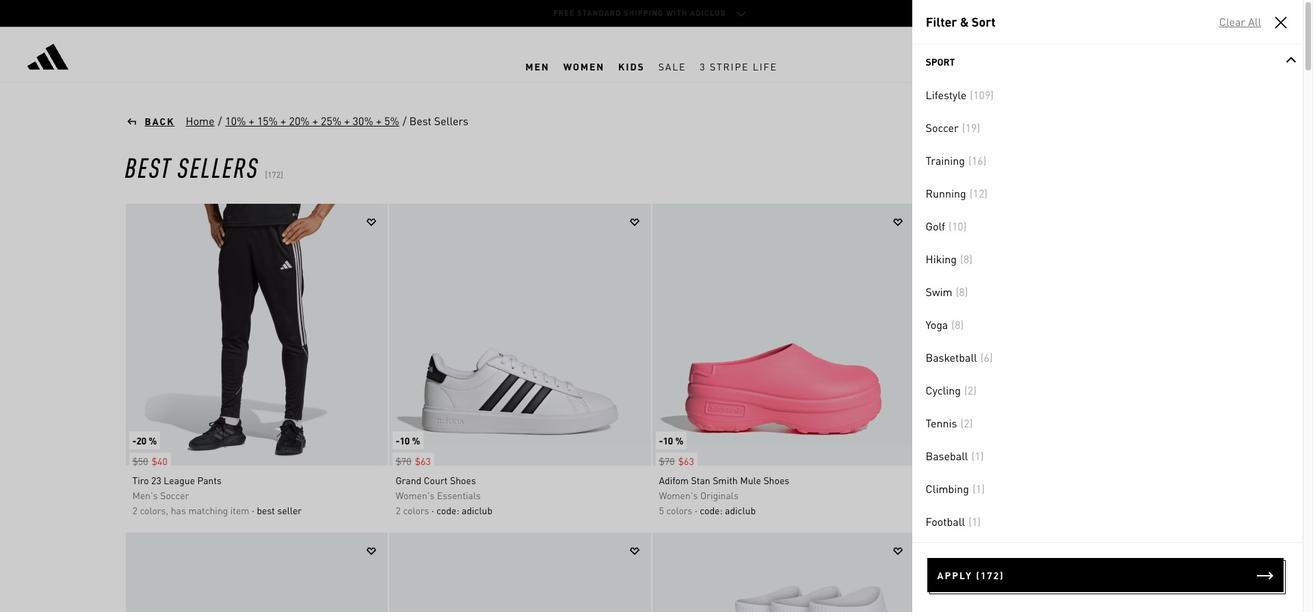 Task type: locate. For each thing, give the bounding box(es) containing it.
1 · from the left
[[252, 504, 255, 517]]

(8) right hiking
[[961, 252, 973, 266]]

(8) right "yoga"
[[952, 318, 964, 332]]

tiro down 20
[[132, 474, 149, 487]]

$70 $63
[[396, 455, 431, 467], [659, 455, 694, 467]]

0 horizontal spatial $70
[[396, 455, 412, 467]]

matching for tiro 23 league pants men's soccer 2 colors, has matching item · best seller
[[188, 504, 228, 517]]

1 horizontal spatial $70 $63
[[659, 455, 694, 467]]

1 horizontal spatial 10
[[663, 435, 674, 447]]

1 shoes from the left
[[450, 474, 476, 487]]

pants
[[197, 474, 222, 487], [988, 474, 1012, 487]]

1 vertical spatial (1)
[[973, 482, 985, 496]]

best right 5%
[[410, 114, 432, 128]]

1 horizontal spatial -
[[396, 435, 400, 447]]

2 horizontal spatial -
[[659, 435, 663, 447]]

2 -10 % from the left
[[659, 435, 684, 447]]

0 vertical spatial best
[[410, 114, 432, 128]]

best down back button
[[125, 149, 171, 184]]

main navigation element
[[312, 50, 992, 82]]

1 horizontal spatial -10 %
[[659, 435, 684, 447]]

has for tiro 23 league pants men's soccer 2 colors, has matching item · best seller
[[171, 504, 186, 517]]

code:
[[437, 504, 460, 517], [700, 504, 723, 517]]

matching left best
[[188, 504, 228, 517]]

·
[[252, 504, 255, 517], [432, 504, 434, 517], [695, 504, 698, 517]]

2 league from the left
[[954, 474, 985, 487]]

skateboarding link
[[912, 571, 1304, 604]]

1 horizontal spatial item
[[1021, 504, 1040, 517]]

1 colors, from the left
[[140, 504, 169, 517]]

23 down -20 %
[[151, 474, 161, 487]]

sport
[[926, 55, 956, 68]]

$70 for grand
[[396, 455, 412, 467]]

men's inside tiro 23 league pants men's soccer 2 colors, has matching item
[[923, 489, 948, 502]]

(2) for tennis (2)
[[961, 416, 973, 430]]

filter
[[926, 14, 957, 29]]

item inside tiro 23 league pants men's soccer 2 colors, has matching item · best seller
[[230, 504, 250, 517]]

item
[[230, 504, 250, 517], [1021, 504, 1040, 517]]

1 code: from the left
[[437, 504, 460, 517]]

2 men's soccer black tiro 23 league pants image from the left
[[916, 204, 1178, 466]]

sellers
[[434, 114, 469, 128], [178, 149, 259, 184]]

has inside tiro 23 league pants men's soccer 2 colors, has matching item · best seller
[[171, 504, 186, 517]]

0 horizontal spatial sellers
[[178, 149, 259, 184]]

league inside tiro 23 league pants men's soccer 2 colors, has matching item · best seller
[[164, 474, 195, 487]]

0 horizontal spatial matching
[[188, 504, 228, 517]]

women's down adifom
[[659, 489, 698, 502]]

running (12)
[[926, 186, 988, 200]]

0 horizontal spatial %
[[149, 435, 157, 447]]

· inside tiro 23 league pants men's soccer 2 colors, has matching item · best seller
[[252, 504, 255, 517]]

1 vertical spatial (8)
[[956, 285, 969, 299]]

colors,
[[140, 504, 169, 517], [930, 504, 959, 517]]

1 23 from the left
[[151, 474, 161, 487]]

2 men's from the left
[[923, 489, 948, 502]]

10%
[[225, 114, 246, 128]]

1 horizontal spatial ·
[[432, 504, 434, 517]]

23 for tiro 23 league pants men's soccer 2 colors, has matching item
[[942, 474, 952, 487]]

2 $63 from the left
[[679, 455, 694, 467]]

cycling (2)
[[926, 383, 977, 398]]

0 horizontal spatial 23
[[151, 474, 161, 487]]

% for tiro
[[149, 435, 157, 447]]

colors
[[403, 504, 429, 517], [667, 504, 693, 517]]

code: inside adifom stan smith mule shoes women's originals 5 colors · code: adiclub
[[700, 504, 723, 517]]

$70 up adifom
[[659, 455, 675, 467]]

3 % from the left
[[676, 435, 684, 447]]

matching inside tiro 23 league pants men's soccer 2 colors, has matching item · best seller
[[188, 504, 228, 517]]

tiro
[[132, 474, 149, 487], [923, 474, 939, 487]]

1 horizontal spatial colors,
[[930, 504, 959, 517]]

yoga (8)
[[926, 318, 964, 332]]

2 women's from the left
[[659, 489, 698, 502]]

clear all link
[[1219, 14, 1262, 29]]

matching down climbing (1)
[[979, 504, 1018, 517]]

1 league from the left
[[164, 474, 195, 487]]

% up 'grand'
[[412, 435, 420, 447]]

tiro inside tiro 23 league pants men's soccer 2 colors, has matching item · best seller
[[132, 474, 149, 487]]

2 pants from the left
[[988, 474, 1012, 487]]

training
[[926, 153, 966, 168]]

3 - from the left
[[659, 435, 663, 447]]

(2) for cycling (2)
[[965, 383, 977, 398]]

best for best sellers [172]
[[125, 149, 171, 184]]

2 + from the left
[[281, 114, 286, 128]]

4 + from the left
[[344, 114, 350, 128]]

has inside tiro 23 league pants men's soccer 2 colors, has matching item
[[961, 504, 976, 517]]

shoes inside adifom stan smith mule shoes women's originals 5 colors · code: adiclub
[[764, 474, 790, 487]]

+ left 5%
[[376, 114, 382, 128]]

2 inside tiro 23 league pants men's soccer 2 colors, has matching item
[[923, 504, 928, 517]]

$50 $40 down -20 %
[[132, 455, 167, 467]]

originals black crazy 8 shoes image
[[916, 533, 1178, 612]]

2 tiro from the left
[[923, 474, 939, 487]]

1 tiro from the left
[[132, 474, 149, 487]]

0 horizontal spatial best
[[125, 149, 171, 184]]

2 $70 $63 from the left
[[659, 455, 694, 467]]

(2) right the tennis
[[961, 416, 973, 430]]

1 horizontal spatial 23
[[942, 474, 952, 487]]

0 horizontal spatial men's soccer black tiro 23 league pants image
[[126, 204, 388, 466]]

has
[[171, 504, 186, 517], [961, 504, 976, 517]]

0 horizontal spatial $50 $40
[[132, 455, 167, 467]]

$50 down 20
[[132, 455, 148, 467]]

2 code: from the left
[[700, 504, 723, 517]]

colors inside adifom stan smith mule shoes women's originals 5 colors · code: adiclub
[[667, 504, 693, 517]]

-
[[132, 435, 136, 447], [396, 435, 400, 447], [659, 435, 663, 447]]

league for tiro 23 league pants men's soccer 2 colors, has matching item · best seller
[[164, 474, 195, 487]]

+ left the 25%
[[312, 114, 318, 128]]

$70
[[396, 455, 412, 467], [659, 455, 675, 467]]

0 horizontal spatial 10
[[400, 435, 410, 447]]

1 horizontal spatial 2
[[396, 504, 401, 517]]

0 horizontal spatial ·
[[252, 504, 255, 517]]

tennis
[[926, 416, 958, 430]]

men's down -20 %
[[132, 489, 158, 502]]

1 item from the left
[[230, 504, 250, 517]]

$63 up adifom
[[679, 455, 694, 467]]

$70 $63 up 'grand'
[[396, 455, 431, 467]]

2 % from the left
[[412, 435, 420, 447]]

(2) right cycling
[[965, 383, 977, 398]]

best
[[410, 114, 432, 128], [125, 149, 171, 184]]

men's
[[132, 489, 158, 502], [923, 489, 948, 502]]

colors, for tiro 23 league pants men's soccer 2 colors, has matching item
[[930, 504, 959, 517]]

1 horizontal spatial adiclub
[[725, 504, 756, 517]]

1 horizontal spatial men's soccer black tiro 23 league pants image
[[916, 204, 1178, 466]]

2 2 from the left
[[396, 504, 401, 517]]

0 horizontal spatial tiro
[[132, 474, 149, 487]]

$70 $63 up adifom
[[659, 455, 694, 467]]

10
[[400, 435, 410, 447], [663, 435, 674, 447]]

(2)
[[965, 383, 977, 398], [961, 416, 973, 430]]

shoes right mule
[[764, 474, 790, 487]]

sellers down home link
[[178, 149, 259, 184]]

adiclub inside grand court shoes women's essentials 2 colors · code: adiclub
[[462, 504, 493, 517]]

best sellers [172]
[[125, 149, 283, 184]]

men's soccer black tiro 23 league pants image for tiro 23 league pants men's soccer 2 colors, has matching item
[[916, 204, 1178, 466]]

1 vertical spatial best
[[125, 149, 171, 184]]

hiit
[[926, 547, 946, 562]]

(1) for climbing (1)
[[973, 482, 985, 496]]

0 horizontal spatial item
[[230, 504, 250, 517]]

1 horizontal spatial league
[[954, 474, 985, 487]]

soccer inside tiro 23 league pants men's soccer 2 colors, has matching item · best seller
[[160, 489, 189, 502]]

0 horizontal spatial $50
[[132, 455, 148, 467]]

1 horizontal spatial $70
[[659, 455, 675, 467]]

2 inside tiro 23 league pants men's soccer 2 colors, has matching item · best seller
[[132, 504, 137, 517]]

1 horizontal spatial colors
[[667, 504, 693, 517]]

1 horizontal spatial shoes
[[764, 474, 790, 487]]

(8) right swim
[[956, 285, 969, 299]]

2 - from the left
[[396, 435, 400, 447]]

$63
[[415, 455, 431, 467], [679, 455, 694, 467]]

0 horizontal spatial $70 $63
[[396, 455, 431, 467]]

1 horizontal spatial men's
[[923, 489, 948, 502]]

1 $70 from the left
[[396, 455, 412, 467]]

2 $50 from the left
[[923, 455, 939, 467]]

%
[[149, 435, 157, 447], [412, 435, 420, 447], [676, 435, 684, 447]]

item up originals black crazy 8 shoes image
[[1021, 504, 1040, 517]]

women's
[[396, 489, 435, 502], [659, 489, 698, 502]]

2 shoes from the left
[[764, 474, 790, 487]]

women's originals white classic superlite no-show socks 6 pairs image
[[652, 533, 915, 612]]

women's essentials white grand court shoes image
[[389, 204, 651, 466]]

1 2 from the left
[[132, 504, 137, 517]]

2 colors from the left
[[667, 504, 693, 517]]

1 horizontal spatial $40
[[942, 455, 958, 467]]

shoes up the essentials in the left of the page
[[450, 474, 476, 487]]

3 2 from the left
[[923, 504, 928, 517]]

1 horizontal spatial best
[[410, 114, 432, 128]]

(1)
[[972, 449, 984, 463], [973, 482, 985, 496], [969, 515, 981, 529]]

0 horizontal spatial adiclub
[[462, 504, 493, 517]]

colors down 'grand'
[[403, 504, 429, 517]]

soccer for tiro 23 league pants men's soccer 2 colors, has matching item · best seller
[[160, 489, 189, 502]]

0 vertical spatial (1)
[[972, 449, 984, 463]]

tiro down baseball
[[923, 474, 939, 487]]

1 horizontal spatial code:
[[700, 504, 723, 517]]

0 vertical spatial sellers
[[434, 114, 469, 128]]

code: inside grand court shoes women's essentials 2 colors · code: adiclub
[[437, 504, 460, 517]]

men's soccer black tiro 23 league pants image
[[126, 204, 388, 466], [916, 204, 1178, 466]]

$50
[[132, 455, 148, 467], [923, 455, 939, 467]]

3 · from the left
[[695, 504, 698, 517]]

0 horizontal spatial code:
[[437, 504, 460, 517]]

2 $70 from the left
[[659, 455, 675, 467]]

with
[[667, 8, 688, 18]]

+ right 10%
[[249, 114, 254, 128]]

women's down 'grand'
[[396, 489, 435, 502]]

0 horizontal spatial pants
[[197, 474, 222, 487]]

adiclub down originals
[[725, 504, 756, 517]]

$63 up court
[[415, 455, 431, 467]]

tiro for tiro 23 league pants men's soccer 2 colors, has matching item · best seller
[[132, 474, 149, 487]]

2 horizontal spatial %
[[676, 435, 684, 447]]

% for grand
[[412, 435, 420, 447]]

2 vertical spatial (8)
[[952, 318, 964, 332]]

0 horizontal spatial women's
[[396, 489, 435, 502]]

1 horizontal spatial pants
[[988, 474, 1012, 487]]

1 $50 from the left
[[132, 455, 148, 467]]

matching inside tiro 23 league pants men's soccer 2 colors, has matching item
[[979, 504, 1018, 517]]

$40 down -20 %
[[152, 455, 167, 467]]

$50 up climbing
[[923, 455, 939, 467]]

% up adifom
[[676, 435, 684, 447]]

· inside adifom stan smith mule shoes women's originals 5 colors · code: adiclub
[[695, 504, 698, 517]]

1 pants from the left
[[197, 474, 222, 487]]

men's for tiro 23 league pants men's soccer 2 colors, has matching item · best seller
[[132, 489, 158, 502]]

code: down originals
[[700, 504, 723, 517]]

0 horizontal spatial -10 %
[[396, 435, 420, 447]]

back
[[145, 115, 175, 127]]

1 horizontal spatial women's
[[659, 489, 698, 502]]

1 matching from the left
[[188, 504, 228, 517]]

$70 up 'grand'
[[396, 455, 412, 467]]

0 horizontal spatial $63
[[415, 455, 431, 467]]

adiclub down the essentials in the left of the page
[[462, 504, 493, 517]]

1 $70 $63 from the left
[[396, 455, 431, 467]]

· left best
[[252, 504, 255, 517]]

· inside grand court shoes women's essentials 2 colors · code: adiclub
[[432, 504, 434, 517]]

1 horizontal spatial $63
[[679, 455, 694, 467]]

$50 $40 up climbing
[[923, 455, 958, 467]]

colors, inside tiro 23 league pants men's soccer 2 colors, has matching item
[[930, 504, 959, 517]]

women's originals pink adifom stan smith mule shoes image
[[652, 204, 915, 466]]

1 horizontal spatial sellers
[[434, 114, 469, 128]]

2 horizontal spatial ·
[[695, 504, 698, 517]]

1 women's from the left
[[396, 489, 435, 502]]

code: down the essentials in the left of the page
[[437, 504, 460, 517]]

colors, inside tiro 23 league pants men's soccer 2 colors, has matching item · best seller
[[140, 504, 169, 517]]

football (1)
[[926, 515, 981, 529]]

0 horizontal spatial men's
[[132, 489, 158, 502]]

2 adiclub from the left
[[725, 504, 756, 517]]

hiking (8)
[[926, 252, 973, 266]]

-10 % up 'grand'
[[396, 435, 420, 447]]

1 -10 % from the left
[[396, 435, 420, 447]]

23 inside tiro 23 league pants men's soccer 2 colors, has matching item
[[942, 474, 952, 487]]

2 horizontal spatial 2
[[923, 504, 928, 517]]

0 horizontal spatial shoes
[[450, 474, 476, 487]]

0 horizontal spatial colors,
[[140, 504, 169, 517]]

10 up 'grand'
[[400, 435, 410, 447]]

10 up adifom
[[663, 435, 674, 447]]

1 - from the left
[[132, 435, 136, 447]]

(1) right baseball
[[972, 449, 984, 463]]

tiro inside tiro 23 league pants men's soccer 2 colors, has matching item
[[923, 474, 939, 487]]

colors right 5
[[667, 504, 693, 517]]

1 % from the left
[[149, 435, 157, 447]]

(10)
[[949, 219, 967, 233]]

back button
[[125, 114, 175, 128]]

10% + 15% + 20% + 25% + 30% + 5%
[[225, 114, 400, 128]]

2 item from the left
[[1021, 504, 1040, 517]]

1 has from the left
[[171, 504, 186, 517]]

· down court
[[432, 504, 434, 517]]

free standard shipping with adiclub
[[554, 8, 727, 18]]

10% + 15% + 20% + 25% + 30% + 5% link
[[225, 113, 400, 129]]

23
[[151, 474, 161, 487], [942, 474, 952, 487]]

1 men's from the left
[[132, 489, 158, 502]]

$40
[[152, 455, 167, 467], [942, 455, 958, 467]]

pants inside tiro 23 league pants men's soccer 2 colors, has matching item
[[988, 474, 1012, 487]]

soccer
[[926, 120, 959, 135], [160, 489, 189, 502], [951, 489, 980, 502]]

$40 up climbing
[[942, 455, 958, 467]]

men's for tiro 23 league pants men's soccer 2 colors, has matching item
[[923, 489, 948, 502]]

court
[[424, 474, 448, 487]]

home
[[186, 114, 215, 128]]

1 horizontal spatial $50
[[923, 455, 939, 467]]

-10 % for adifom stan smith mule shoes women's originals 5 colors · code: adiclub
[[659, 435, 684, 447]]

tennis (2)
[[926, 416, 973, 430]]

30%
[[353, 114, 373, 128]]

(8) for swim (8)
[[956, 285, 969, 299]]

2 has from the left
[[961, 504, 976, 517]]

0 horizontal spatial 2
[[132, 504, 137, 517]]

item left best
[[230, 504, 250, 517]]

(1) right the football
[[969, 515, 981, 529]]

sort
[[972, 14, 996, 29]]

0 horizontal spatial -
[[132, 435, 136, 447]]

1 horizontal spatial $50 $40
[[923, 455, 958, 467]]

pants inside tiro 23 league pants men's soccer 2 colors, has matching item · best seller
[[197, 474, 222, 487]]

colors inside grand court shoes women's essentials 2 colors · code: adiclub
[[403, 504, 429, 517]]

+ left 30%
[[344, 114, 350, 128]]

-10 %
[[396, 435, 420, 447], [659, 435, 684, 447]]

1 10 from the left
[[400, 435, 410, 447]]

originals
[[701, 489, 739, 502]]

1 horizontal spatial has
[[961, 504, 976, 517]]

0 horizontal spatial $40
[[152, 455, 167, 467]]

2 matching from the left
[[979, 504, 1018, 517]]

2 · from the left
[[432, 504, 434, 517]]

2 23 from the left
[[942, 474, 952, 487]]

league inside tiro 23 league pants men's soccer 2 colors, has matching item
[[954, 474, 985, 487]]

25%
[[321, 114, 342, 128]]

23 down baseball
[[942, 474, 952, 487]]

- for tiro 23 league pants men's soccer 2 colors, has matching item · best seller
[[132, 435, 136, 447]]

2 10 from the left
[[663, 435, 674, 447]]

2
[[132, 504, 137, 517], [396, 504, 401, 517], [923, 504, 928, 517]]

1 horizontal spatial matching
[[979, 504, 1018, 517]]

1 vertical spatial (2)
[[961, 416, 973, 430]]

sellers for best sellers [172]
[[178, 149, 259, 184]]

women's running black ultraboost 20 running shoes image
[[389, 533, 651, 612]]

1 horizontal spatial tiro
[[923, 474, 939, 487]]

soccer inside tiro 23 league pants men's soccer 2 colors, has matching item
[[951, 489, 980, 502]]

2 colors, from the left
[[930, 504, 959, 517]]

+
[[249, 114, 254, 128], [281, 114, 286, 128], [312, 114, 318, 128], [344, 114, 350, 128], [376, 114, 382, 128]]

climbing
[[926, 482, 970, 496]]

1 horizontal spatial %
[[412, 435, 420, 447]]

0 horizontal spatial has
[[171, 504, 186, 517]]

item inside tiro 23 league pants men's soccer 2 colors, has matching item
[[1021, 504, 1040, 517]]

0 horizontal spatial league
[[164, 474, 195, 487]]

$50 $40
[[132, 455, 167, 467], [923, 455, 958, 467]]

20%
[[289, 114, 310, 128]]

· down stan
[[695, 504, 698, 517]]

2 inside grand court shoes women's essentials 2 colors · code: adiclub
[[396, 504, 401, 517]]

men's up the football
[[923, 489, 948, 502]]

+ left 20%
[[281, 114, 286, 128]]

skateboarding
[[926, 580, 996, 595]]

men's inside tiro 23 league pants men's soccer 2 colors, has matching item · best seller
[[132, 489, 158, 502]]

0 horizontal spatial colors
[[403, 504, 429, 517]]

league
[[164, 474, 195, 487], [954, 474, 985, 487]]

sellers right 5%
[[434, 114, 469, 128]]

lifestyle
[[926, 88, 967, 102]]

0 vertical spatial (8)
[[961, 252, 973, 266]]

2 vertical spatial (1)
[[969, 515, 981, 529]]

1 men's soccer black tiro 23 league pants image from the left
[[126, 204, 388, 466]]

23 inside tiro 23 league pants men's soccer 2 colors, has matching item · best seller
[[151, 474, 161, 487]]

0 vertical spatial (2)
[[965, 383, 977, 398]]

(1) right climbing
[[973, 482, 985, 496]]

-10 % up adifom
[[659, 435, 684, 447]]

all
[[1249, 14, 1262, 29]]

% right 20
[[149, 435, 157, 447]]

1 $63 from the left
[[415, 455, 431, 467]]

1 colors from the left
[[403, 504, 429, 517]]

swim
[[926, 285, 953, 299]]

1 vertical spatial sellers
[[178, 149, 259, 184]]

1 adiclub from the left
[[462, 504, 493, 517]]

(1) for football (1)
[[969, 515, 981, 529]]



Task type: vqa. For each thing, say whether or not it's contained in the screenshot.
the Best for Best Sellers
yes



Task type: describe. For each thing, give the bounding box(es) containing it.
item for tiro 23 league pants men's soccer 2 colors, has matching item
[[1021, 504, 1040, 517]]

clear all
[[1220, 14, 1262, 29]]

10 for adifom stan smith mule shoes women's originals 5 colors · code: adiclub
[[663, 435, 674, 447]]

seller
[[277, 504, 302, 517]]

mule
[[741, 474, 762, 487]]

15%
[[257, 114, 278, 128]]

(8) for hiking (8)
[[961, 252, 973, 266]]

matching for tiro 23 league pants men's soccer 2 colors, has matching item
[[979, 504, 1018, 517]]

pants for tiro 23 league pants men's soccer 2 colors, has matching item · best seller
[[197, 474, 222, 487]]

adiclub
[[691, 8, 727, 18]]

2 for tiro 23 league pants men's soccer 2 colors, has matching item · best seller
[[132, 504, 137, 517]]

$63 for adifom
[[679, 455, 694, 467]]

free
[[554, 8, 575, 18]]

hiking
[[926, 252, 957, 266]]

tiro 23 league pants men's soccer 2 colors, has matching item
[[923, 474, 1040, 517]]

sellers for best sellers
[[434, 114, 469, 128]]

2 for tiro 23 league pants men's soccer 2 colors, has matching item
[[923, 504, 928, 517]]

(6)
[[981, 350, 993, 365]]

basketball
[[926, 350, 978, 365]]

standard
[[578, 8, 622, 18]]

adifom
[[659, 474, 689, 487]]

3 + from the left
[[312, 114, 318, 128]]

&
[[960, 14, 969, 29]]

item for tiro 23 league pants men's soccer 2 colors, has matching item · best seller
[[230, 504, 250, 517]]

football
[[926, 515, 966, 529]]

colors, for tiro 23 league pants men's soccer 2 colors, has matching item · best seller
[[140, 504, 169, 517]]

adiclub inside adifom stan smith mule shoes women's originals 5 colors · code: adiclub
[[725, 504, 756, 517]]

filter & sort
[[926, 14, 996, 29]]

soccer (19)
[[926, 120, 981, 135]]

(8) for yoga (8)
[[952, 318, 964, 332]]

running
[[926, 186, 967, 200]]

home link
[[185, 113, 215, 129]]

baseball
[[926, 449, 969, 463]]

climbing (1)
[[926, 482, 985, 496]]

$70 $63 for grand
[[396, 455, 431, 467]]

5%
[[385, 114, 400, 128]]

yoga
[[926, 318, 949, 332]]

shoes inside grand court shoes women's essentials 2 colors · code: adiclub
[[450, 474, 476, 487]]

baseball (1)
[[926, 449, 984, 463]]

-20 %
[[132, 435, 157, 447]]

lifestyle (109)
[[926, 88, 994, 102]]

stan
[[692, 474, 711, 487]]

grand
[[396, 474, 422, 487]]

$70 for adifom
[[659, 455, 675, 467]]

10 for grand court shoes women's essentials 2 colors · code: adiclub
[[400, 435, 410, 447]]

has for tiro 23 league pants men's soccer 2 colors, has matching item
[[961, 504, 976, 517]]

(16)
[[969, 153, 987, 168]]

(19)
[[963, 120, 981, 135]]

best
[[257, 504, 275, 517]]

women's originals white superstar xlg shoes image
[[126, 533, 388, 612]]

best for best sellers
[[410, 114, 432, 128]]

5
[[659, 504, 664, 517]]

[172]
[[265, 170, 283, 180]]

smith
[[713, 474, 738, 487]]

1 $50 $40 from the left
[[132, 455, 167, 467]]

swim (8)
[[926, 285, 969, 299]]

best sellers
[[410, 114, 469, 128]]

women's inside grand court shoes women's essentials 2 colors · code: adiclub
[[396, 489, 435, 502]]

-10 % for grand court shoes women's essentials 2 colors · code: adiclub
[[396, 435, 420, 447]]

training (16)
[[926, 153, 987, 168]]

$63 for grand
[[415, 455, 431, 467]]

soccer for tiro 23 league pants men's soccer 2 colors, has matching item
[[951, 489, 980, 502]]

golf (10)
[[926, 219, 967, 233]]

20
[[136, 435, 147, 447]]

golf
[[926, 219, 946, 233]]

apply (172)
[[938, 569, 1005, 582]]

adifom stan smith mule shoes women's originals 5 colors · code: adiclub
[[659, 474, 790, 517]]

basketball (6)
[[926, 350, 993, 365]]

1 $40 from the left
[[152, 455, 167, 467]]

$70 $63 for adifom
[[659, 455, 694, 467]]

shipping
[[624, 8, 664, 18]]

clear
[[1220, 14, 1246, 29]]

league for tiro 23 league pants men's soccer 2 colors, has matching item
[[954, 474, 985, 487]]

- for adifom stan smith mule shoes women's originals 5 colors · code: adiclub
[[659, 435, 663, 447]]

apply (172) button
[[928, 558, 1284, 593]]

23 for tiro 23 league pants men's soccer 2 colors, has matching item · best seller
[[151, 474, 161, 487]]

essentials
[[437, 489, 481, 502]]

pants for tiro 23 league pants men's soccer 2 colors, has matching item
[[988, 474, 1012, 487]]

(1) for baseball (1)
[[972, 449, 984, 463]]

tiro 23 league pants men's soccer 2 colors, has matching item · best seller
[[132, 474, 302, 517]]

- for grand court shoes women's essentials 2 colors · code: adiclub
[[396, 435, 400, 447]]

(12)
[[970, 186, 988, 200]]

(109)
[[970, 88, 994, 102]]

cycling
[[926, 383, 961, 398]]

women's inside adifom stan smith mule shoes women's originals 5 colors · code: adiclub
[[659, 489, 698, 502]]

grand court shoes women's essentials 2 colors · code: adiclub
[[396, 474, 493, 517]]

hiit link
[[912, 539, 1304, 571]]

tiro for tiro 23 league pants men's soccer 2 colors, has matching item
[[923, 474, 939, 487]]

% for adifom
[[676, 435, 684, 447]]

2 $40 from the left
[[942, 455, 958, 467]]

men's soccer black tiro 23 league pants image for tiro 23 league pants men's soccer 2 colors, has matching item · best seller
[[126, 204, 388, 466]]

1 + from the left
[[249, 114, 254, 128]]

5 + from the left
[[376, 114, 382, 128]]

2 $50 $40 from the left
[[923, 455, 958, 467]]



